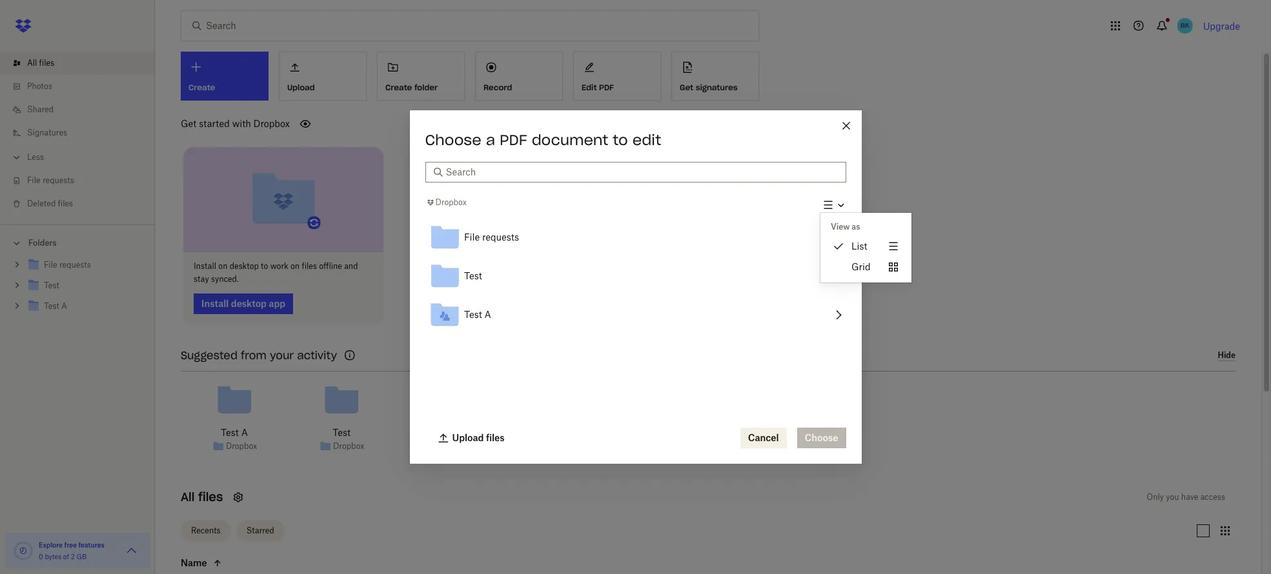 Task type: vqa. For each thing, say whether or not it's contained in the screenshot.
Signatures
yes



Task type: locate. For each thing, give the bounding box(es) containing it.
offline
[[319, 261, 342, 271]]

0 vertical spatial requests
[[43, 176, 74, 185]]

test a link
[[221, 426, 248, 440], [436, 426, 463, 440], [757, 426, 784, 440], [445, 441, 468, 453]]

0 horizontal spatial to
[[261, 261, 268, 271]]

create folder button
[[377, 52, 465, 101]]

edit pdf button
[[574, 52, 661, 101]]

dropbox link inside choose a pdf document to edit "dialog"
[[425, 197, 467, 210]]

0 vertical spatial pdf
[[600, 83, 614, 92]]

all
[[27, 58, 37, 68], [181, 490, 195, 505]]

starred button
[[236, 521, 285, 542]]

on up synced. at the top left of the page
[[219, 261, 228, 271]]

on right 'work'
[[291, 261, 300, 271]]

list
[[852, 241, 868, 252]]

test a
[[464, 310, 491, 321], [221, 427, 248, 438], [436, 427, 463, 438], [757, 427, 784, 438], [445, 442, 468, 452]]

test inside 'button'
[[464, 310, 482, 321]]

less
[[27, 152, 44, 162]]

gb
[[77, 554, 87, 561]]

explore free features 0 bytes of 2 gb
[[39, 542, 105, 561]]

all up photos
[[27, 58, 37, 68]]

0 vertical spatial file
[[27, 176, 40, 185]]

all files
[[27, 58, 54, 68], [181, 490, 223, 505]]

on
[[219, 261, 228, 271], [291, 261, 300, 271]]

1 vertical spatial file requests
[[464, 232, 519, 243]]

deleted
[[27, 199, 56, 209]]

1 vertical spatial all
[[181, 490, 195, 505]]

0 vertical spatial get
[[680, 83, 694, 92]]

test button
[[425, 257, 847, 296]]

to left edit on the top
[[613, 131, 628, 149]]

0 vertical spatial file requests
[[27, 176, 74, 185]]

0 horizontal spatial file
[[27, 176, 40, 185]]

a inside 'button'
[[485, 310, 491, 321]]

1 vertical spatial to
[[261, 261, 268, 271]]

file requests button
[[425, 218, 847, 257]]

desktop
[[230, 261, 259, 271]]

a
[[486, 131, 495, 149]]

0 vertical spatial to
[[613, 131, 628, 149]]

list radio item
[[821, 237, 912, 257]]

1 horizontal spatial on
[[291, 261, 300, 271]]

1 horizontal spatial to
[[613, 131, 628, 149]]

deleted files link
[[10, 192, 155, 216]]

list
[[0, 44, 155, 225]]

file requests
[[27, 176, 74, 185], [464, 232, 519, 243]]

view as
[[831, 222, 860, 232]]

pdf right a
[[500, 131, 528, 149]]

0 horizontal spatial pdf
[[500, 131, 528, 149]]

test
[[464, 271, 482, 282], [464, 310, 482, 321], [221, 427, 239, 438], [333, 427, 351, 438], [436, 427, 453, 438], [757, 427, 775, 438], [445, 442, 460, 452]]

less image
[[10, 151, 23, 164]]

0 horizontal spatial get
[[181, 118, 197, 129]]

upgrade link
[[1204, 20, 1241, 31]]

Search text field
[[446, 165, 839, 180]]

all files inside list item
[[27, 58, 54, 68]]

get left signatures
[[680, 83, 694, 92]]

get
[[680, 83, 694, 92], [181, 118, 197, 129]]

to
[[613, 131, 628, 149], [261, 261, 268, 271]]

files
[[39, 58, 54, 68], [58, 199, 73, 209], [302, 261, 317, 271], [198, 490, 223, 505]]

1 vertical spatial pdf
[[500, 131, 528, 149]]

1 vertical spatial all files
[[181, 490, 223, 505]]

quota usage element
[[13, 541, 34, 562]]

create folder
[[386, 83, 438, 92]]

row group
[[425, 218, 847, 335]]

file requests inside file requests button
[[464, 232, 519, 243]]

1 on from the left
[[219, 261, 228, 271]]

1 horizontal spatial all files
[[181, 490, 223, 505]]

2 on from the left
[[291, 261, 300, 271]]

1 vertical spatial file
[[464, 232, 480, 243]]

file
[[27, 176, 40, 185], [464, 232, 480, 243]]

0 horizontal spatial all files
[[27, 58, 54, 68]]

1 horizontal spatial requests
[[482, 232, 519, 243]]

signatures
[[696, 83, 738, 92]]

pdf right edit
[[600, 83, 614, 92]]

1 horizontal spatial file
[[464, 232, 480, 243]]

test a button
[[425, 296, 847, 335]]

folders
[[28, 238, 57, 248]]

files up 'recents'
[[198, 490, 223, 505]]

a
[[485, 310, 491, 321], [241, 427, 248, 438], [456, 427, 463, 438], [778, 427, 784, 438], [462, 442, 468, 452]]

0 horizontal spatial all
[[27, 58, 37, 68]]

2
[[71, 554, 75, 561]]

signatures
[[27, 128, 67, 138]]

started
[[199, 118, 230, 129]]

all inside list item
[[27, 58, 37, 68]]

pdf
[[600, 83, 614, 92], [500, 131, 528, 149]]

0 horizontal spatial on
[[219, 261, 228, 271]]

edit
[[633, 131, 662, 149]]

0 horizontal spatial file requests
[[27, 176, 74, 185]]

explore
[[39, 542, 63, 550]]

dropbox link
[[425, 197, 467, 210], [226, 441, 257, 453], [333, 441, 364, 453], [762, 441, 794, 453]]

install
[[194, 261, 216, 271]]

deleted files
[[27, 199, 73, 209]]

test a inside test a 'button'
[[464, 310, 491, 321]]

record button
[[475, 52, 563, 101]]

1 horizontal spatial all
[[181, 490, 195, 505]]

requests
[[43, 176, 74, 185], [482, 232, 519, 243]]

get left started
[[181, 118, 197, 129]]

file requests link
[[10, 169, 155, 192]]

to left 'work'
[[261, 261, 268, 271]]

dropbox image
[[10, 13, 36, 39]]

dropbox
[[254, 118, 290, 129], [436, 198, 467, 208], [226, 442, 257, 452], [333, 442, 364, 452], [762, 442, 794, 452]]

0 horizontal spatial requests
[[43, 176, 74, 185]]

as
[[852, 222, 860, 232]]

all up 'recents'
[[181, 490, 195, 505]]

1 horizontal spatial pdf
[[600, 83, 614, 92]]

get signatures
[[680, 83, 738, 92]]

choose a pdf document to edit dialog
[[410, 110, 912, 464]]

1 vertical spatial requests
[[482, 232, 519, 243]]

1 horizontal spatial file requests
[[464, 232, 519, 243]]

files up photos
[[39, 58, 54, 68]]

grid
[[852, 262, 871, 273]]

1 horizontal spatial get
[[680, 83, 694, 92]]

choose a pdf document to edit
[[425, 131, 662, 149]]

starred
[[247, 526, 274, 536]]

work
[[270, 261, 289, 271]]

stay
[[194, 274, 209, 284]]

all files up 'recents'
[[181, 490, 223, 505]]

test inside button
[[464, 271, 482, 282]]

list containing all files
[[0, 44, 155, 225]]

choose
[[425, 131, 482, 149]]

get inside get signatures button
[[680, 83, 694, 92]]

get started with dropbox
[[181, 118, 290, 129]]

row group inside choose a pdf document to edit "dialog"
[[425, 218, 847, 335]]

features
[[78, 542, 105, 550]]

0 vertical spatial all
[[27, 58, 37, 68]]

requests inside button
[[482, 232, 519, 243]]

1 vertical spatial get
[[181, 118, 197, 129]]

files inside list item
[[39, 58, 54, 68]]

all files up photos
[[27, 58, 54, 68]]

files left offline
[[302, 261, 317, 271]]

shared link
[[10, 98, 155, 121]]

0 vertical spatial all files
[[27, 58, 54, 68]]

row group containing file requests
[[425, 218, 847, 335]]

group
[[0, 253, 155, 327]]



Task type: describe. For each thing, give the bounding box(es) containing it.
shared
[[27, 105, 54, 114]]

only
[[1147, 493, 1165, 502]]

file inside "link"
[[27, 176, 40, 185]]

recents
[[191, 526, 221, 536]]

upgrade
[[1204, 20, 1241, 31]]

suggested from your activity
[[181, 349, 337, 362]]

pdf inside button
[[600, 83, 614, 92]]

synced.
[[211, 274, 239, 284]]

requests inside "link"
[[43, 176, 74, 185]]

0
[[39, 554, 43, 561]]

signatures link
[[10, 121, 155, 145]]

document
[[532, 131, 609, 149]]

your
[[270, 349, 294, 362]]

pdf inside "dialog"
[[500, 131, 528, 149]]

create
[[386, 83, 412, 92]]

get for get signatures
[[680, 83, 694, 92]]

file inside button
[[464, 232, 480, 243]]

activity
[[297, 349, 337, 362]]

with
[[232, 118, 251, 129]]

bytes
[[45, 554, 61, 561]]

from
[[241, 349, 267, 362]]

view
[[831, 222, 850, 232]]

access
[[1201, 493, 1226, 502]]

grid radio item
[[821, 257, 912, 278]]

photos link
[[10, 75, 155, 98]]

test link
[[333, 426, 351, 440]]

free
[[64, 542, 77, 550]]

have
[[1182, 493, 1199, 502]]

you
[[1167, 493, 1180, 502]]

all files list item
[[0, 52, 155, 75]]

install on desktop to work on files offline and stay synced.
[[194, 261, 358, 284]]

get signatures button
[[672, 52, 760, 101]]

and
[[344, 261, 358, 271]]

files right deleted
[[58, 199, 73, 209]]

name button
[[181, 556, 289, 572]]

only you have access
[[1147, 493, 1226, 502]]

get for get started with dropbox
[[181, 118, 197, 129]]

to inside the install on desktop to work on files offline and stay synced.
[[261, 261, 268, 271]]

all files link
[[10, 52, 155, 75]]

files inside the install on desktop to work on files offline and stay synced.
[[302, 261, 317, 271]]

of
[[63, 554, 69, 561]]

edit
[[582, 83, 597, 92]]

to inside "dialog"
[[613, 131, 628, 149]]

suggested
[[181, 349, 238, 362]]

record
[[484, 83, 512, 92]]

dropbox inside dropbox link
[[436, 198, 467, 208]]

folder
[[415, 83, 438, 92]]

name
[[181, 558, 207, 569]]

edit pdf
[[582, 83, 614, 92]]

folders button
[[0, 233, 155, 253]]

file requests inside 'file requests' "link"
[[27, 176, 74, 185]]

photos
[[27, 81, 52, 91]]

recents button
[[181, 521, 231, 542]]



